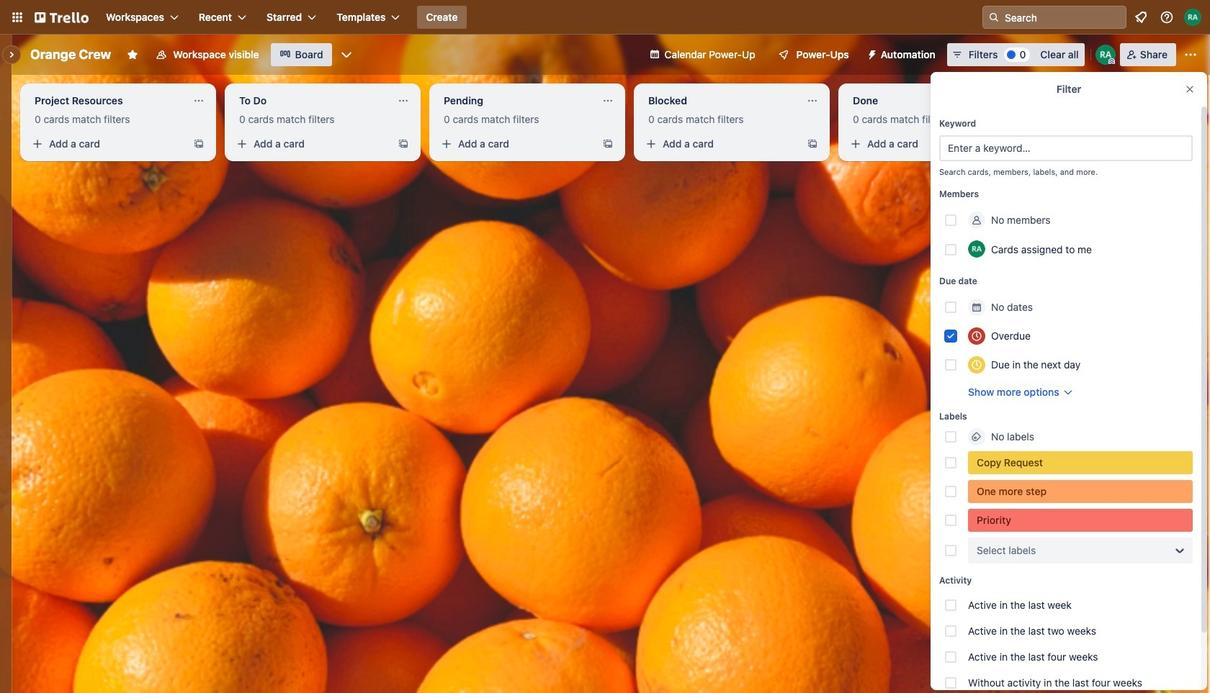 Task type: locate. For each thing, give the bounding box(es) containing it.
ruby anderson (rubyanderson7) image
[[1184, 9, 1201, 26]]

Search field
[[1000, 7, 1126, 27]]

0 horizontal spatial create from template… image
[[398, 138, 409, 150]]

open information menu image
[[1160, 10, 1174, 24]]

0 notifications image
[[1132, 9, 1150, 26]]

color: red, title: "priority" element
[[968, 509, 1193, 532]]

1 create from template… image from the left
[[398, 138, 409, 150]]

None text field
[[844, 89, 1006, 112]]

1 vertical spatial ruby anderson (rubyanderson7) image
[[968, 241, 985, 258]]

ruby anderson (rubyanderson7) image
[[1095, 45, 1116, 65], [968, 241, 985, 258]]

this member is an admin of this board. image
[[1108, 58, 1115, 65]]

None text field
[[26, 89, 187, 112], [230, 89, 392, 112], [435, 89, 596, 112], [640, 89, 801, 112], [26, 89, 187, 112], [230, 89, 392, 112], [435, 89, 596, 112], [640, 89, 801, 112]]

2 horizontal spatial create from template… image
[[1011, 138, 1023, 150]]

0 vertical spatial ruby anderson (rubyanderson7) image
[[1095, 45, 1116, 65]]

Enter a keyword… text field
[[939, 135, 1193, 161]]

1 horizontal spatial create from template… image
[[602, 138, 614, 150]]

create from template… image
[[193, 138, 205, 150], [807, 138, 818, 150]]

star or unstar board image
[[127, 49, 139, 61]]

close popover image
[[1184, 84, 1196, 95]]

0 horizontal spatial ruby anderson (rubyanderson7) image
[[968, 241, 985, 258]]

show menu image
[[1183, 48, 1198, 62]]

1 horizontal spatial create from template… image
[[807, 138, 818, 150]]

color: yellow, title: "copy request" element
[[968, 452, 1193, 475]]

create from template… image
[[398, 138, 409, 150], [602, 138, 614, 150], [1011, 138, 1023, 150]]

2 create from template… image from the left
[[602, 138, 614, 150]]

0 horizontal spatial create from template… image
[[193, 138, 205, 150]]



Task type: describe. For each thing, give the bounding box(es) containing it.
3 create from template… image from the left
[[1011, 138, 1023, 150]]

1 horizontal spatial ruby anderson (rubyanderson7) image
[[1095, 45, 1116, 65]]

Board name text field
[[23, 43, 118, 66]]

sm image
[[861, 43, 881, 63]]

2 create from template… image from the left
[[807, 138, 818, 150]]

color: orange, title: "one more step" element
[[968, 480, 1193, 503]]

primary element
[[0, 0, 1210, 35]]

back to home image
[[35, 6, 89, 29]]

customize views image
[[339, 48, 354, 62]]

search image
[[988, 12, 1000, 23]]

1 create from template… image from the left
[[193, 138, 205, 150]]



Task type: vqa. For each thing, say whether or not it's contained in the screenshot.
sm IMAGE
yes



